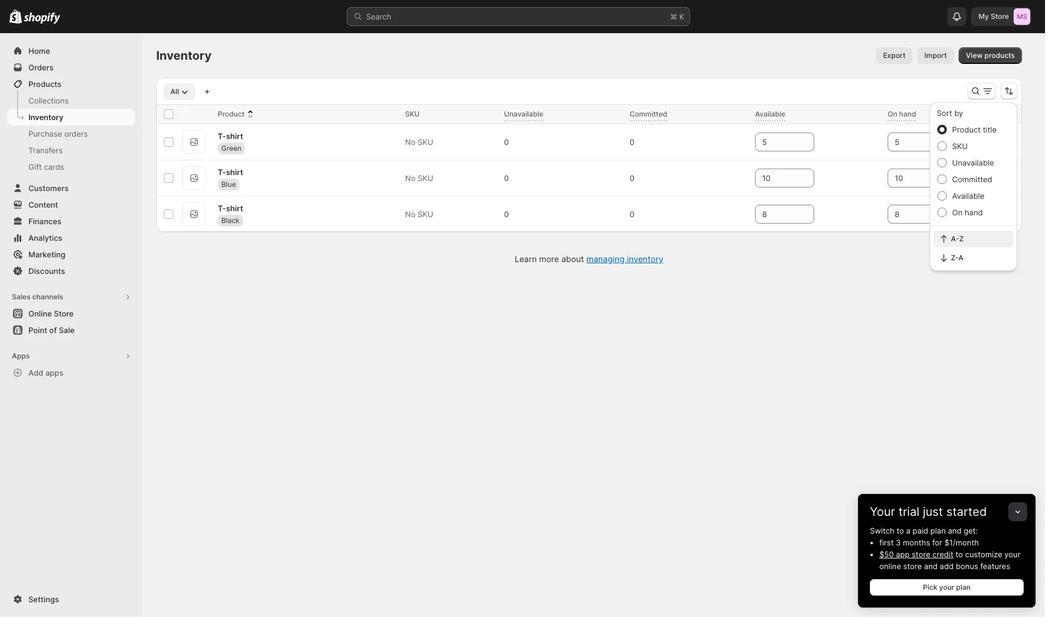 Task type: describe. For each thing, give the bounding box(es) containing it.
for
[[933, 538, 943, 548]]

blue
[[222, 180, 236, 189]]

product button
[[218, 108, 257, 120]]

no sku for t-shirt blue
[[405, 174, 434, 183]]

bonus
[[957, 562, 979, 572]]

my store image
[[1015, 8, 1031, 25]]

search
[[366, 12, 392, 21]]

0 horizontal spatial your
[[940, 583, 955, 592]]

0 horizontal spatial shopify image
[[9, 9, 22, 24]]

about
[[562, 254, 584, 264]]

3
[[897, 538, 901, 548]]

purchase orders
[[28, 129, 88, 139]]

online
[[28, 309, 52, 319]]

store for online store
[[54, 309, 74, 319]]

products
[[985, 51, 1016, 60]]

view products
[[967, 51, 1016, 60]]

on hand inside button
[[888, 110, 917, 118]]

1 vertical spatial on hand
[[953, 208, 984, 217]]

paid
[[913, 527, 929, 536]]

gift cards link
[[7, 159, 135, 175]]

add
[[28, 368, 43, 378]]

learn more about managing inventory
[[515, 254, 664, 264]]

sort by
[[938, 108, 964, 118]]

view
[[967, 51, 984, 60]]

sku for t-shirt blue
[[418, 174, 434, 183]]

import
[[925, 51, 948, 60]]

inventory
[[627, 254, 664, 264]]

sku for t-shirt black
[[418, 210, 434, 219]]

all button
[[163, 84, 196, 100]]

black
[[222, 216, 240, 225]]

blue link
[[218, 179, 240, 190]]

and for plan
[[949, 527, 962, 536]]

content
[[28, 200, 58, 210]]

finances
[[28, 217, 61, 226]]

product for product title
[[953, 125, 982, 134]]

t-shirt link for t-shirt blue
[[218, 166, 243, 178]]

your trial just started button
[[859, 495, 1036, 519]]

add apps
[[28, 368, 63, 378]]

1 vertical spatial hand
[[966, 208, 984, 217]]

point of sale
[[28, 326, 75, 335]]

title
[[984, 125, 998, 134]]

1 horizontal spatial available
[[953, 191, 985, 201]]

by
[[955, 108, 964, 118]]

z-
[[952, 253, 959, 262]]

committed button
[[630, 108, 680, 120]]

products
[[28, 79, 61, 89]]

analytics
[[28, 233, 62, 243]]

z-a button
[[934, 250, 1015, 267]]

channels
[[32, 293, 63, 301]]

k
[[680, 12, 685, 21]]

online store
[[28, 309, 74, 319]]

home link
[[7, 43, 135, 59]]

t- for t-shirt green
[[218, 131, 226, 141]]

purchase
[[28, 129, 62, 139]]

of
[[49, 326, 57, 335]]

analytics link
[[7, 230, 135, 246]]

customers link
[[7, 180, 135, 197]]

app
[[897, 550, 910, 560]]

get:
[[965, 527, 979, 536]]

shirt for t-shirt black
[[226, 203, 243, 213]]

collections link
[[7, 92, 135, 109]]

point of sale link
[[7, 322, 135, 339]]

learn
[[515, 254, 537, 264]]

collections
[[28, 96, 69, 105]]

online store link
[[7, 306, 135, 322]]

1 horizontal spatial inventory
[[156, 49, 212, 63]]

no for t-shirt blue
[[405, 174, 416, 183]]

gift cards
[[28, 162, 64, 172]]

add apps button
[[7, 365, 135, 381]]

a-
[[952, 235, 960, 243]]

import button
[[918, 47, 955, 64]]

customers
[[28, 184, 69, 193]]

inventory link
[[7, 109, 135, 126]]

discounts link
[[7, 263, 135, 280]]

switch
[[871, 527, 895, 536]]

shirt for t-shirt blue
[[226, 167, 243, 177]]

1 vertical spatial unavailable
[[953, 158, 995, 168]]

no sku for t-shirt green
[[405, 137, 434, 147]]

t-shirt green
[[218, 131, 243, 153]]

transfers link
[[7, 142, 135, 159]]

first 3 months for $1/month
[[880, 538, 980, 548]]

sku button
[[405, 108, 432, 120]]

committed inside "button"
[[630, 110, 668, 118]]

sku for t-shirt green
[[418, 137, 434, 147]]

0 horizontal spatial plan
[[931, 527, 947, 536]]

features
[[981, 562, 1011, 572]]

apps
[[45, 368, 63, 378]]

z-a
[[952, 253, 964, 262]]

unavailable button
[[505, 108, 556, 120]]

no for t-shirt black
[[405, 210, 416, 219]]

started
[[947, 505, 988, 519]]

inventory inside 'link'
[[28, 113, 63, 122]]

⌘ k
[[671, 12, 685, 21]]

product for product
[[218, 110, 245, 118]]

1 vertical spatial on
[[953, 208, 963, 217]]



Task type: locate. For each thing, give the bounding box(es) containing it.
t- up green on the top of the page
[[218, 131, 226, 141]]

transfers
[[28, 146, 63, 155]]

2 no from the top
[[405, 174, 416, 183]]

no for t-shirt green
[[405, 137, 416, 147]]

⌘
[[671, 12, 678, 21]]

t- inside "t-shirt blue"
[[218, 167, 226, 177]]

store inside "button"
[[54, 309, 74, 319]]

store up sale at left bottom
[[54, 309, 74, 319]]

1 vertical spatial shirt
[[226, 167, 243, 177]]

0 vertical spatial available
[[756, 110, 786, 118]]

on left sort
[[888, 110, 898, 118]]

your right pick
[[940, 583, 955, 592]]

hand inside button
[[900, 110, 917, 118]]

0 horizontal spatial on
[[888, 110, 898, 118]]

online store button
[[0, 306, 142, 322]]

1 no from the top
[[405, 137, 416, 147]]

0 horizontal spatial and
[[925, 562, 938, 572]]

3 no sku from the top
[[405, 210, 434, 219]]

product inside button
[[218, 110, 245, 118]]

finances link
[[7, 213, 135, 230]]

switch to a paid plan and get:
[[871, 527, 979, 536]]

1 t-shirt link from the top
[[218, 130, 243, 142]]

plan up for
[[931, 527, 947, 536]]

add
[[941, 562, 954, 572]]

shirt up black
[[226, 203, 243, 213]]

store
[[913, 550, 931, 560], [904, 562, 923, 572]]

available inside available button
[[756, 110, 786, 118]]

a-z button
[[934, 231, 1015, 248]]

1 vertical spatial to
[[956, 550, 964, 560]]

t- for t-shirt black
[[218, 203, 226, 213]]

shopify image
[[9, 9, 22, 24], [24, 12, 61, 24]]

product title
[[953, 125, 998, 134]]

hand up a-z 'button'
[[966, 208, 984, 217]]

0 vertical spatial and
[[949, 527, 962, 536]]

shirt for t-shirt green
[[226, 131, 243, 141]]

1 vertical spatial t-shirt link
[[218, 166, 243, 178]]

store inside to customize your online store and add bonus features
[[904, 562, 923, 572]]

a-z
[[952, 235, 965, 243]]

your up the features
[[1005, 550, 1021, 560]]

orders link
[[7, 59, 135, 76]]

1 horizontal spatial hand
[[966, 208, 984, 217]]

1 vertical spatial your
[[940, 583, 955, 592]]

1 vertical spatial store
[[904, 562, 923, 572]]

my store
[[979, 12, 1010, 21]]

shirt inside t-shirt black
[[226, 203, 243, 213]]

point
[[28, 326, 47, 335]]

on hand up z
[[953, 208, 984, 217]]

1 horizontal spatial committed
[[953, 175, 993, 184]]

shirt inside "t-shirt blue"
[[226, 167, 243, 177]]

t-shirt link up black
[[218, 202, 243, 214]]

months
[[904, 538, 931, 548]]

product down by
[[953, 125, 982, 134]]

1 horizontal spatial product
[[953, 125, 982, 134]]

2 vertical spatial no sku
[[405, 210, 434, 219]]

on
[[888, 110, 898, 118], [953, 208, 963, 217]]

1 vertical spatial no sku
[[405, 174, 434, 183]]

1 vertical spatial inventory
[[28, 113, 63, 122]]

and up $1/month
[[949, 527, 962, 536]]

orders
[[28, 63, 54, 72]]

1 shirt from the top
[[226, 131, 243, 141]]

0 horizontal spatial available
[[756, 110, 786, 118]]

3 no from the top
[[405, 210, 416, 219]]

3 t- from the top
[[218, 203, 226, 213]]

cards
[[44, 162, 64, 172]]

0 horizontal spatial store
[[54, 309, 74, 319]]

1 horizontal spatial on
[[953, 208, 963, 217]]

store down months
[[913, 550, 931, 560]]

unavailable inside button
[[505, 110, 544, 118]]

0 vertical spatial shirt
[[226, 131, 243, 141]]

all
[[171, 87, 179, 96]]

your trial just started
[[871, 505, 988, 519]]

t-shirt link for t-shirt green
[[218, 130, 243, 142]]

on inside button
[[888, 110, 898, 118]]

2 shirt from the top
[[226, 167, 243, 177]]

t- up black
[[218, 203, 226, 213]]

plan down bonus
[[957, 583, 971, 592]]

content link
[[7, 197, 135, 213]]

pick your plan
[[924, 583, 971, 592]]

hand left sort
[[900, 110, 917, 118]]

your inside to customize your online store and add bonus features
[[1005, 550, 1021, 560]]

t- up 'blue'
[[218, 167, 226, 177]]

your
[[1005, 550, 1021, 560], [940, 583, 955, 592]]

and for store
[[925, 562, 938, 572]]

1 vertical spatial committed
[[953, 175, 993, 184]]

0 horizontal spatial unavailable
[[505, 110, 544, 118]]

settings link
[[7, 592, 135, 608]]

$50
[[880, 550, 895, 560]]

$50 app store credit
[[880, 550, 954, 560]]

inventory up the all 'dropdown button'
[[156, 49, 212, 63]]

sku inside button
[[405, 110, 420, 118]]

0 button
[[500, 134, 526, 150], [625, 134, 652, 150], [500, 170, 526, 187], [625, 170, 652, 187], [500, 206, 526, 223], [625, 206, 652, 223]]

0 vertical spatial committed
[[630, 110, 668, 118]]

sales channels
[[12, 293, 63, 301]]

t-shirt link up green on the top of the page
[[218, 130, 243, 142]]

0 vertical spatial store
[[913, 550, 931, 560]]

1 t- from the top
[[218, 131, 226, 141]]

2 no sku from the top
[[405, 174, 434, 183]]

2 vertical spatial t-
[[218, 203, 226, 213]]

your trial just started element
[[859, 525, 1036, 608]]

no sku for t-shirt black
[[405, 210, 434, 219]]

0 vertical spatial product
[[218, 110, 245, 118]]

just
[[924, 505, 944, 519]]

managing
[[587, 254, 625, 264]]

apps button
[[7, 348, 135, 365]]

orders
[[64, 129, 88, 139]]

t-shirt link for t-shirt black
[[218, 202, 243, 214]]

green
[[222, 144, 242, 153]]

1 horizontal spatial shopify image
[[24, 12, 61, 24]]

shirt inside the t-shirt green
[[226, 131, 243, 141]]

0 vertical spatial your
[[1005, 550, 1021, 560]]

credit
[[933, 550, 954, 560]]

sales channels button
[[7, 289, 135, 306]]

0 vertical spatial inventory
[[156, 49, 212, 63]]

0 horizontal spatial on hand
[[888, 110, 917, 118]]

first
[[880, 538, 894, 548]]

store for my store
[[992, 12, 1010, 21]]

0 vertical spatial plan
[[931, 527, 947, 536]]

0 horizontal spatial hand
[[900, 110, 917, 118]]

2 vertical spatial t-shirt link
[[218, 202, 243, 214]]

2 t- from the top
[[218, 167, 226, 177]]

0 vertical spatial on
[[888, 110, 898, 118]]

0 horizontal spatial to
[[897, 527, 905, 536]]

1 vertical spatial available
[[953, 191, 985, 201]]

product up the t-shirt green
[[218, 110, 245, 118]]

1 horizontal spatial plan
[[957, 583, 971, 592]]

0 vertical spatial unavailable
[[505, 110, 544, 118]]

1 vertical spatial store
[[54, 309, 74, 319]]

customize
[[966, 550, 1003, 560]]

0 horizontal spatial product
[[218, 110, 245, 118]]

and left the add
[[925, 562, 938, 572]]

0 vertical spatial no sku
[[405, 137, 434, 147]]

pick your plan link
[[871, 580, 1025, 596]]

plan
[[931, 527, 947, 536], [957, 583, 971, 592]]

1 horizontal spatial store
[[992, 12, 1010, 21]]

view products link
[[960, 47, 1023, 64]]

discounts
[[28, 267, 65, 276]]

t- inside t-shirt black
[[218, 203, 226, 213]]

your
[[871, 505, 896, 519]]

to left a
[[897, 527, 905, 536]]

2 vertical spatial shirt
[[226, 203, 243, 213]]

1 horizontal spatial to
[[956, 550, 964, 560]]

1 vertical spatial and
[[925, 562, 938, 572]]

store right the my
[[992, 12, 1010, 21]]

my
[[979, 12, 990, 21]]

marketing link
[[7, 246, 135, 263]]

inventory
[[156, 49, 212, 63], [28, 113, 63, 122]]

1 no sku from the top
[[405, 137, 434, 147]]

sale
[[59, 326, 75, 335]]

1 horizontal spatial your
[[1005, 550, 1021, 560]]

0 vertical spatial no
[[405, 137, 416, 147]]

3 t-shirt link from the top
[[218, 202, 243, 214]]

z
[[960, 235, 965, 243]]

to inside to customize your online store and add bonus features
[[956, 550, 964, 560]]

sales
[[12, 293, 31, 301]]

0 vertical spatial hand
[[900, 110, 917, 118]]

0 vertical spatial on hand
[[888, 110, 917, 118]]

shirt up green on the top of the page
[[226, 131, 243, 141]]

to down $1/month
[[956, 550, 964, 560]]

2 t-shirt link from the top
[[218, 166, 243, 178]]

store down $50 app store credit link
[[904, 562, 923, 572]]

export button
[[877, 47, 913, 64]]

t- for t-shirt blue
[[218, 167, 226, 177]]

1 vertical spatial product
[[953, 125, 982, 134]]

on up 'a-z'
[[953, 208, 963, 217]]

t-shirt link
[[218, 130, 243, 142], [218, 166, 243, 178], [218, 202, 243, 214]]

shirt up 'blue'
[[226, 167, 243, 177]]

on hand button
[[888, 108, 929, 120]]

green link
[[218, 142, 245, 154]]

t-shirt link up 'blue'
[[218, 166, 243, 178]]

1 vertical spatial t-
[[218, 167, 226, 177]]

and
[[949, 527, 962, 536], [925, 562, 938, 572]]

inventory up purchase
[[28, 113, 63, 122]]

0 vertical spatial store
[[992, 12, 1010, 21]]

1 horizontal spatial unavailable
[[953, 158, 995, 168]]

0 vertical spatial t-shirt link
[[218, 130, 243, 142]]

on hand
[[888, 110, 917, 118], [953, 208, 984, 217]]

1 horizontal spatial on hand
[[953, 208, 984, 217]]

1 vertical spatial plan
[[957, 583, 971, 592]]

purchase orders link
[[7, 126, 135, 142]]

0 vertical spatial to
[[897, 527, 905, 536]]

t- inside the t-shirt green
[[218, 131, 226, 141]]

2 vertical spatial no
[[405, 210, 416, 219]]

0 vertical spatial t-
[[218, 131, 226, 141]]

1 vertical spatial no
[[405, 174, 416, 183]]

point of sale button
[[0, 322, 142, 339]]

on hand left sort
[[888, 110, 917, 118]]

$1/month
[[945, 538, 980, 548]]

product
[[218, 110, 245, 118], [953, 125, 982, 134]]

1 horizontal spatial and
[[949, 527, 962, 536]]

unavailable
[[505, 110, 544, 118], [953, 158, 995, 168]]

home
[[28, 46, 50, 56]]

0 horizontal spatial committed
[[630, 110, 668, 118]]

t-shirt black
[[218, 203, 243, 225]]

3 shirt from the top
[[226, 203, 243, 213]]

None number field
[[756, 133, 797, 152], [888, 133, 930, 152], [756, 169, 797, 188], [888, 169, 930, 188], [756, 205, 797, 224], [888, 205, 930, 224], [756, 133, 797, 152], [888, 133, 930, 152], [756, 169, 797, 188], [888, 169, 930, 188], [756, 205, 797, 224], [888, 205, 930, 224]]

$50 app store credit link
[[880, 550, 954, 560]]

marketing
[[28, 250, 65, 259]]

gift
[[28, 162, 42, 172]]

and inside to customize your online store and add bonus features
[[925, 562, 938, 572]]

no sku
[[405, 137, 434, 147], [405, 174, 434, 183], [405, 210, 434, 219]]

0 horizontal spatial inventory
[[28, 113, 63, 122]]



Task type: vqa. For each thing, say whether or not it's contained in the screenshot.
Online Store image
no



